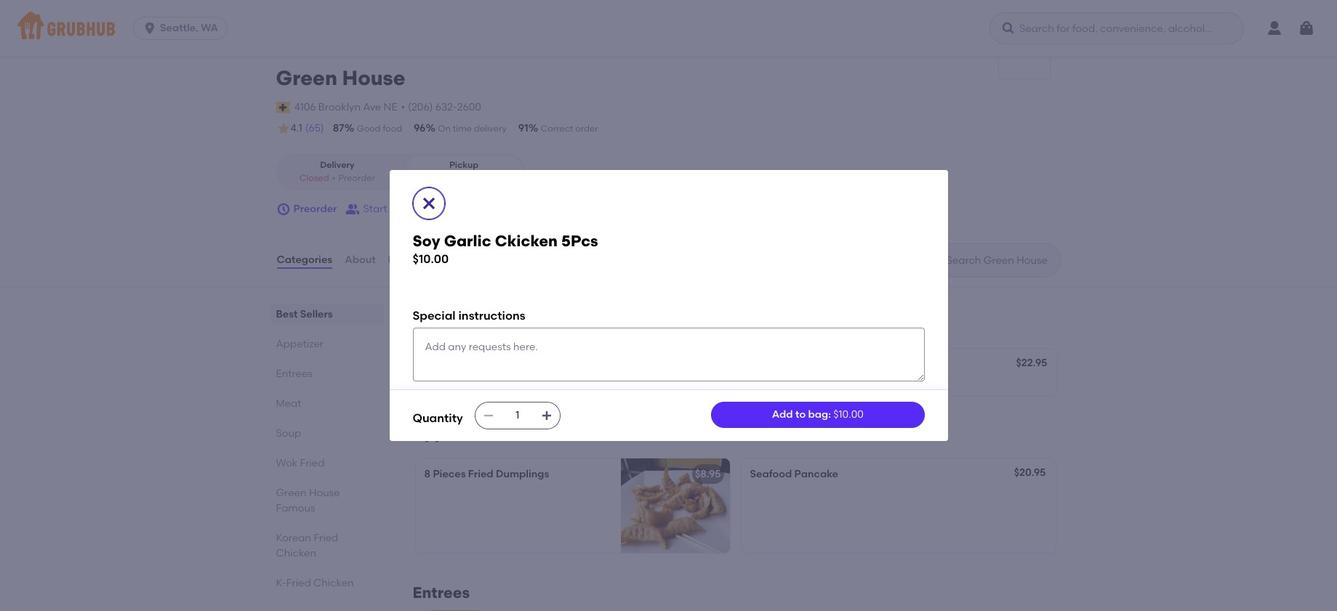 Task type: locate. For each thing, give the bounding box(es) containing it.
• right mi
[[454, 173, 458, 183]]

preorder down delivery
[[338, 173, 375, 183]]

0 horizontal spatial svg image
[[143, 21, 157, 36]]

8 pieces fried dumplings
[[424, 468, 549, 480]]

1 vertical spatial chicken
[[313, 578, 354, 590]]

start group order button
[[346, 196, 448, 223]]

(206)
[[408, 101, 433, 113]]

1 horizontal spatial $10.00
[[834, 409, 864, 421]]

subscription pass image
[[276, 102, 291, 113]]

ave
[[363, 101, 381, 113]]

632-
[[436, 101, 457, 113]]

1 vertical spatial entrees
[[413, 584, 470, 602]]

0 vertical spatial entrees
[[276, 368, 313, 380]]

$10.00 down soy
[[413, 252, 449, 266]]

chicken inside korean fried chicken
[[276, 548, 316, 560]]

4106 brooklyn ave ne
[[294, 101, 397, 113]]

0 horizontal spatial preorder
[[293, 203, 337, 215]]

chicken down korean fried chicken
[[313, 578, 354, 590]]

0 horizontal spatial appetizer
[[276, 338, 324, 351]]

green inside green house famous
[[276, 487, 307, 500]]

dumplings
[[496, 468, 549, 480]]

sellers down the categories button
[[300, 308, 333, 321]]

best inside best sellers most ordered on grubhub
[[413, 305, 446, 323]]

best down the categories button
[[276, 308, 298, 321]]

svg image right input item quantity number field
[[541, 410, 553, 422]]

• inside delivery closed • preorder
[[332, 173, 336, 183]]

2 horizontal spatial •
[[454, 173, 458, 183]]

green house logo image
[[999, 28, 1050, 79]]

categories button
[[276, 234, 333, 287]]

1 vertical spatial order
[[422, 203, 448, 215]]

best
[[413, 305, 446, 323], [276, 308, 298, 321]]

0 vertical spatial preorder
[[338, 173, 375, 183]]

chicken
[[276, 548, 316, 560], [313, 578, 354, 590]]

reviews
[[388, 254, 429, 266]]

order right correct
[[575, 124, 598, 134]]

4106
[[294, 101, 316, 113]]

1 green from the top
[[276, 65, 337, 90]]

fried right the pieces
[[468, 468, 494, 480]]

order right group
[[422, 203, 448, 215]]

0 vertical spatial appetizer
[[276, 338, 324, 351]]

sellers
[[450, 305, 501, 323], [300, 308, 333, 321]]

0 horizontal spatial order
[[422, 203, 448, 215]]

• right ne
[[401, 101, 405, 113]]

1 horizontal spatial preorder
[[338, 173, 375, 183]]

brooklyn
[[318, 101, 361, 113]]

2 green from the top
[[276, 487, 307, 500]]

0 vertical spatial order
[[575, 124, 598, 134]]

$10.00
[[413, 252, 449, 266], [834, 409, 864, 421]]

sellers inside best sellers most ordered on grubhub
[[450, 305, 501, 323]]

option group
[[276, 154, 525, 191]]

$10.00 right "bag:"
[[834, 409, 864, 421]]

0 vertical spatial house
[[342, 65, 405, 90]]

good food
[[357, 124, 402, 134]]

appetizer
[[276, 338, 324, 351], [413, 424, 488, 443]]

wok fried
[[276, 458, 325, 470]]

order
[[575, 124, 598, 134], [422, 203, 448, 215]]

special instructions
[[413, 309, 526, 323]]

min
[[487, 173, 502, 183]]

closed
[[300, 173, 329, 183]]

• down delivery
[[332, 173, 336, 183]]

reviews button
[[387, 234, 429, 287]]

$8.95
[[695, 468, 721, 480]]

sellers for best sellers most ordered on grubhub
[[450, 305, 501, 323]]

sellers for best sellers
[[300, 308, 333, 321]]

best sellers most ordered on grubhub
[[413, 305, 540, 337]]

chicken down korean
[[276, 548, 316, 560]]

house
[[342, 65, 405, 90], [309, 487, 340, 500]]

seattle,
[[160, 22, 198, 34]]

appetizer down best sellers
[[276, 338, 324, 351]]

special
[[413, 309, 456, 323]]

group
[[390, 203, 419, 215]]

1 horizontal spatial order
[[575, 124, 598, 134]]

appetizer up the pieces
[[413, 424, 488, 443]]

ckicken
[[495, 232, 558, 250]]

0 horizontal spatial •
[[332, 173, 336, 183]]

instructions
[[459, 309, 526, 323]]

fried for wok fried
[[300, 458, 325, 470]]

best for best sellers most ordered on grubhub
[[413, 305, 446, 323]]

0 vertical spatial green
[[276, 65, 337, 90]]

1 horizontal spatial svg image
[[483, 410, 494, 422]]

8
[[424, 468, 431, 480]]

8 pieces fried dumplings image
[[621, 459, 730, 553]]

soy
[[413, 232, 440, 250]]

1 vertical spatial $10.00
[[834, 409, 864, 421]]

preorder inside delivery closed • preorder
[[338, 173, 375, 183]]

svg image
[[1298, 20, 1316, 37], [1001, 21, 1016, 36], [420, 195, 437, 212], [276, 202, 291, 217]]

0 horizontal spatial best
[[276, 308, 298, 321]]

0 horizontal spatial $10.00
[[413, 252, 449, 266]]

1 horizontal spatial appetizer
[[413, 424, 488, 443]]

seafood
[[750, 468, 792, 480]]

time
[[453, 124, 472, 134]]

chicken for k-fried chicken
[[313, 578, 354, 590]]

house up ave
[[342, 65, 405, 90]]

most
[[413, 325, 437, 337]]

preorder button
[[276, 196, 337, 223]]

1 horizontal spatial best
[[413, 305, 446, 323]]

sellers up on
[[450, 305, 501, 323]]

0 vertical spatial chicken
[[276, 548, 316, 560]]

green
[[276, 65, 337, 90], [276, 487, 307, 500]]

good
[[357, 124, 381, 134]]

1 vertical spatial house
[[309, 487, 340, 500]]

preorder down the closed
[[293, 203, 337, 215]]

10–20
[[461, 173, 484, 183]]

$22.95
[[1016, 357, 1048, 370]]

option group containing delivery closed • preorder
[[276, 154, 525, 191]]

fried down korean fried chicken
[[286, 578, 311, 590]]

0 horizontal spatial entrees
[[276, 368, 313, 380]]

green house
[[276, 65, 405, 90]]

2600
[[457, 101, 481, 113]]

green up 4106
[[276, 65, 337, 90]]

svg image left input item quantity number field
[[483, 410, 494, 422]]

1 horizontal spatial sellers
[[450, 305, 501, 323]]

k-
[[276, 578, 286, 590]]

0 horizontal spatial house
[[309, 487, 340, 500]]

$10.00 inside soy garlic ckicken 5pcs $10.00
[[413, 252, 449, 266]]

fried
[[300, 458, 325, 470], [468, 468, 494, 480], [314, 532, 338, 545], [286, 578, 311, 590]]

svg image
[[143, 21, 157, 36], [483, 410, 494, 422], [541, 410, 553, 422]]

best sellers
[[276, 308, 333, 321]]

1 vertical spatial preorder
[[293, 203, 337, 215]]

best up most
[[413, 305, 446, 323]]

house up "famous"
[[309, 487, 340, 500]]

soup
[[276, 428, 301, 440]]

pickup 3.3 mi • 10–20 min
[[426, 160, 502, 183]]

fried inside korean fried chicken
[[314, 532, 338, 545]]

0 horizontal spatial sellers
[[300, 308, 333, 321]]

fried right wok
[[300, 458, 325, 470]]

•
[[401, 101, 405, 113], [332, 173, 336, 183], [454, 173, 458, 183]]

1 vertical spatial green
[[276, 487, 307, 500]]

house inside green house famous
[[309, 487, 340, 500]]

soy garlic ckicken 5pcs $10.00
[[413, 232, 598, 266]]

fried for korean fried chicken
[[314, 532, 338, 545]]

3.3
[[426, 173, 438, 183]]

green up "famous"
[[276, 487, 307, 500]]

svg image left seattle,
[[143, 21, 157, 36]]

preorder
[[338, 173, 375, 183], [293, 203, 337, 215]]

1 horizontal spatial house
[[342, 65, 405, 90]]

(206) 632-2600 button
[[408, 100, 481, 115]]

0 vertical spatial $10.00
[[413, 252, 449, 266]]

1 horizontal spatial •
[[401, 101, 405, 113]]

entrees
[[276, 368, 313, 380], [413, 584, 470, 602]]

fried right korean
[[314, 532, 338, 545]]

famous
[[276, 503, 315, 515]]



Task type: vqa. For each thing, say whether or not it's contained in the screenshot.
green house
yes



Task type: describe. For each thing, give the bounding box(es) containing it.
• inside "pickup 3.3 mi • 10–20 min"
[[454, 173, 458, 183]]

about button
[[344, 234, 376, 287]]

Search Green House search field
[[945, 254, 1056, 268]]

1 vertical spatial appetizer
[[413, 424, 488, 443]]

about
[[345, 254, 376, 266]]

fried for k-fried chicken
[[286, 578, 311, 590]]

4.1
[[291, 122, 302, 135]]

$22.95 button
[[740, 349, 1057, 396]]

ordered
[[439, 325, 478, 337]]

k-fried chicken
[[276, 578, 354, 590]]

$20.95
[[1014, 467, 1046, 479]]

• (206) 632-2600
[[401, 101, 481, 113]]

mi
[[441, 173, 452, 183]]

delivery
[[320, 160, 355, 170]]

on time delivery
[[438, 124, 507, 134]]

green for green house famous
[[276, 487, 307, 500]]

garlic
[[444, 232, 491, 250]]

green for green house
[[276, 65, 337, 90]]

start
[[363, 203, 387, 215]]

wa
[[201, 22, 218, 34]]

on
[[481, 325, 493, 337]]

preorder inside preorder button
[[293, 203, 337, 215]]

quantity
[[413, 411, 463, 425]]

ne
[[384, 101, 397, 113]]

korean fried chicken
[[276, 532, 338, 560]]

add to bag: $10.00
[[772, 409, 864, 421]]

best for best sellers
[[276, 308, 298, 321]]

delivery closed • preorder
[[300, 160, 375, 183]]

add
[[772, 409, 793, 421]]

main navigation navigation
[[0, 0, 1337, 57]]

96
[[414, 122, 426, 135]]

5pcs
[[561, 232, 598, 250]]

91
[[518, 122, 528, 135]]

svg image inside preorder button
[[276, 202, 291, 217]]

korean
[[276, 532, 311, 545]]

seattle, wa button
[[133, 17, 233, 40]]

correct order
[[541, 124, 598, 134]]

Special instructions text field
[[413, 328, 925, 382]]

2 horizontal spatial svg image
[[541, 410, 553, 422]]

4106 brooklyn ave ne button
[[294, 99, 398, 116]]

1 horizontal spatial entrees
[[413, 584, 470, 602]]

pickup
[[449, 160, 479, 170]]

star icon image
[[276, 122, 291, 136]]

(65)
[[305, 122, 324, 135]]

meat
[[276, 398, 302, 410]]

87
[[333, 122, 345, 135]]

bag:
[[808, 409, 831, 421]]

start group order
[[363, 203, 448, 215]]

grubhub
[[496, 325, 540, 337]]

pancake
[[795, 468, 839, 480]]

order inside start group order button
[[422, 203, 448, 215]]

pieces
[[433, 468, 466, 480]]

food
[[383, 124, 402, 134]]

people icon image
[[346, 202, 360, 217]]

seattle, wa
[[160, 22, 218, 34]]

house for green house
[[342, 65, 405, 90]]

seafood pancake
[[750, 468, 839, 480]]

delivery
[[474, 124, 507, 134]]

house for green house famous
[[309, 487, 340, 500]]

chicken for korean fried chicken
[[276, 548, 316, 560]]

wok
[[276, 458, 298, 470]]

svg image inside seattle, wa button
[[143, 21, 157, 36]]

on
[[438, 124, 451, 134]]

categories
[[277, 254, 332, 266]]

Input item quantity number field
[[502, 403, 534, 429]]

correct
[[541, 124, 573, 134]]

green house famous
[[276, 487, 340, 515]]

to
[[796, 409, 806, 421]]



